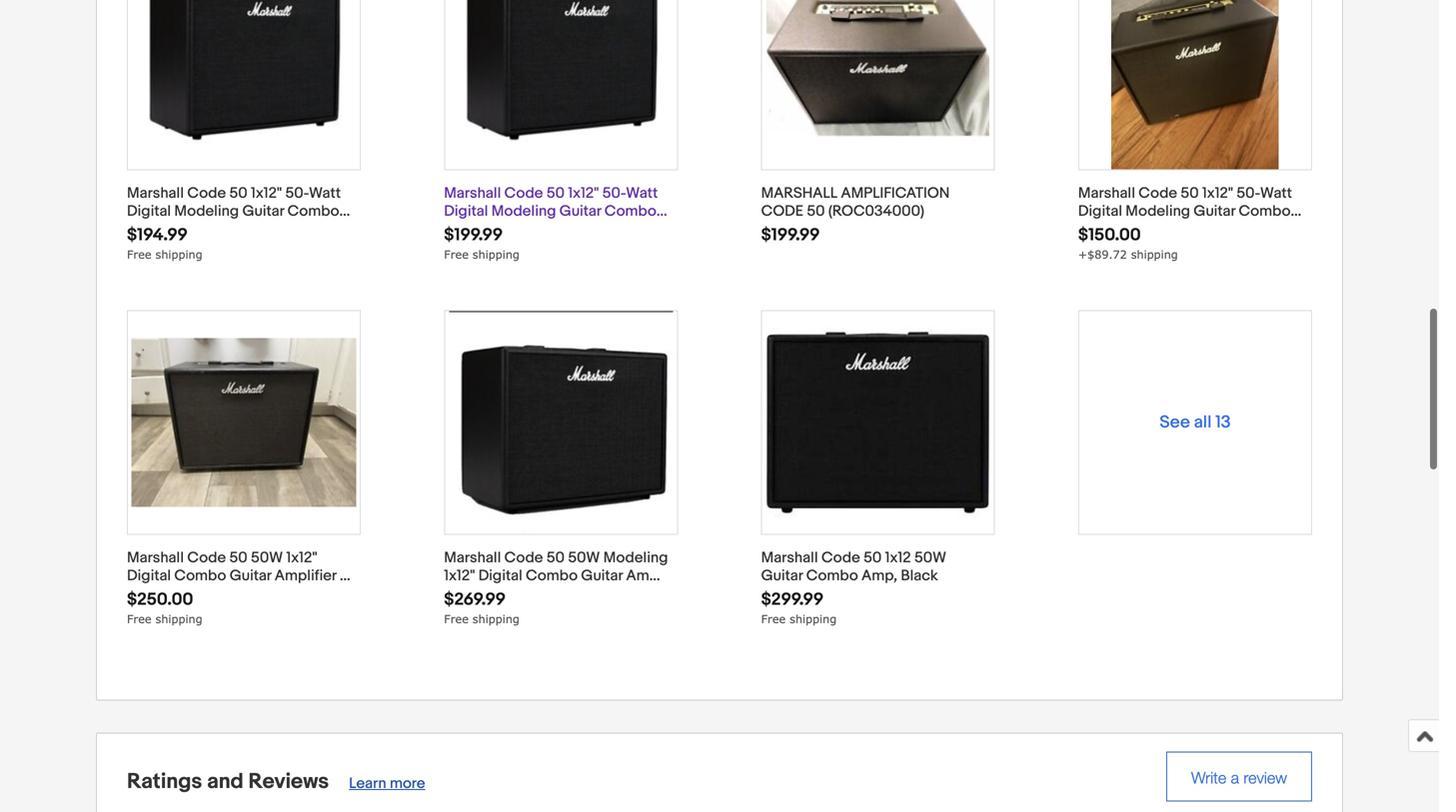 Task type: vqa. For each thing, say whether or not it's contained in the screenshot.
1x12" within $150.00 list item
yes



Task type: locate. For each thing, give the bounding box(es) containing it.
marshall code 50 1x12" 50-watt digital modeling guitar combo amp image inside the '$150.00' list item
[[1111, 0, 1279, 169]]

2 marshall code 50 1x12" 50-watt digital modeling guitar combo amp link from the left
[[1078, 184, 1303, 238]]

1x12"
[[251, 184, 282, 202], [568, 184, 599, 202], [1202, 184, 1233, 202], [286, 549, 317, 567], [444, 567, 475, 585]]

2 horizontal spatial watt
[[1260, 184, 1292, 202]]

code up + at the bottom left of the page
[[504, 549, 543, 567]]

digital up $269.99
[[478, 567, 522, 585]]

watt for $199.99
[[626, 184, 658, 202]]

marshall code 50 50w 1x12" digital combo guitar amplifier - black (m-code50-u) image
[[131, 338, 356, 507]]

50w inside marshall code 50 1x12 50w guitar combo amp, black $299.99 free shipping
[[914, 549, 946, 567]]

marshall code 50 1x12" 50-watt digital modeling guitar combo amp inside the '$199.99' list item
[[444, 184, 658, 238]]

shipping inside $199.99 free shipping
[[472, 247, 520, 261]]

code
[[187, 184, 226, 202], [504, 184, 543, 202], [1139, 184, 1177, 202], [187, 549, 226, 567], [504, 549, 543, 567], [821, 549, 860, 567]]

50 inside the marshall code 50 1x12" 50-watt digital modeling guitar combo amp - open box
[[229, 184, 248, 202]]

amp inside the marshall code 50 1x12" 50-watt digital modeling guitar combo amp - open box
[[127, 220, 159, 238]]

$199.99 free shipping
[[444, 225, 520, 261]]

shipping inside $194.99 free shipping
[[155, 247, 202, 261]]

1x12" inside the '$199.99' list item
[[568, 184, 599, 202]]

$194.99 list item
[[127, 0, 361, 310]]

marshall inside the '$199.99' list item
[[444, 184, 501, 202]]

code inside marshall code 50 50w 1x12" digital combo guitar amplifier - black (m-code50-u)
[[187, 549, 226, 567]]

modeling for $194.99
[[174, 202, 239, 220]]

modeling inside the marshall code 50 1x12" 50-watt digital modeling guitar combo amp - open box
[[174, 202, 239, 220]]

marshall up the $150.00
[[1078, 184, 1135, 202]]

digital inside the '$199.99' list item
[[444, 202, 488, 220]]

2 $199.99 from the left
[[761, 225, 820, 246]]

digital inside the marshall code 50 1x12" 50-watt digital modeling guitar combo amp - open box
[[127, 202, 171, 220]]

guitar inside marshall code 50 50w 1x12" digital combo guitar amplifier - black (m-code50-u)
[[230, 567, 271, 585]]

combo
[[287, 202, 339, 220], [604, 202, 656, 220], [1239, 202, 1291, 220], [174, 567, 226, 585], [526, 567, 578, 585], [806, 567, 858, 585]]

1 horizontal spatial watt
[[626, 184, 658, 202]]

$199.99 inside 'marshall amplification code 50 (roc034000) $199.99'
[[761, 225, 820, 246]]

marshall code 50 1x12 50w guitar combo amp, black $299.99 free shipping
[[761, 549, 946, 626]]

0 vertical spatial -
[[163, 220, 168, 238]]

1 horizontal spatial marshall code 50 1x12" 50-watt digital modeling guitar combo amp
[[1078, 184, 1292, 238]]

free inside $269.99 free shipping
[[444, 612, 469, 626]]

code50-
[[190, 585, 257, 603]]

$150.00 list item
[[1078, 0, 1312, 310]]

digital up $199.99 free shipping
[[444, 202, 488, 220]]

3 50w from the left
[[914, 549, 946, 567]]

1 horizontal spatial marshall code 50 1x12" 50-watt digital modeling guitar combo amp link
[[1078, 184, 1303, 238]]

1 marshall code 50 1x12" 50-watt digital modeling guitar combo amp from the left
[[444, 184, 658, 238]]

code inside marshall code 50 50w modeling 1x12" digital combo guitar amp w/ bluetooth + fx
[[504, 549, 543, 567]]

1 50- from the left
[[285, 184, 309, 202]]

code inside the '$199.99' list item
[[504, 184, 543, 202]]

digital inside the '$150.00' list item
[[1078, 202, 1122, 220]]

u)
[[257, 585, 271, 603]]

marshall inside marshall code 50 50w 1x12" digital combo guitar amplifier - black (m-code50-u)
[[127, 549, 184, 567]]

1 watt from the left
[[309, 184, 341, 202]]

code inside the '$150.00' list item
[[1139, 184, 1177, 202]]

guitar inside marshall code 50 1x12 50w guitar combo amp, black $299.99 free shipping
[[761, 567, 803, 585]]

2 $199.99 list item from the left
[[761, 0, 995, 310]]

modeling inside marshall code 50 50w modeling 1x12" digital combo guitar amp w/ bluetooth + fx
[[603, 549, 668, 567]]

marshall code 50 1x12" 50-watt digital modeling guitar combo amp - open box image
[[131, 0, 356, 149]]

marshall up $299.99
[[761, 549, 818, 567]]

shipping inside $269.99 free shipping
[[472, 612, 520, 626]]

(m-
[[168, 585, 190, 603]]

2 50- from the left
[[602, 184, 626, 202]]

2 watt from the left
[[626, 184, 658, 202]]

marshall amplification code 50 (roc034000) image
[[767, 0, 989, 169]]

$199.99 inside $199.99 free shipping
[[444, 225, 503, 246]]

digital up $194.99
[[127, 202, 171, 220]]

1x12" for $194.99
[[251, 184, 282, 202]]

shipping inside $250.00 free shipping
[[155, 612, 202, 626]]

marshall up $250.00
[[127, 549, 184, 567]]

1 horizontal spatial marshall code 50 1x12" 50-watt digital modeling guitar combo amp image
[[1111, 0, 1279, 169]]

watt
[[309, 184, 341, 202], [626, 184, 658, 202], [1260, 184, 1292, 202]]

amp inside the '$150.00' list item
[[1078, 220, 1111, 238]]

code for $150.00
[[1139, 184, 1177, 202]]

50- inside the '$199.99' list item
[[602, 184, 626, 202]]

0 horizontal spatial $199.99 list item
[[444, 0, 678, 310]]

combo inside marshall code 50 1x12 50w guitar combo amp, black $299.99 free shipping
[[806, 567, 858, 585]]

50 for $194.99
[[229, 184, 248, 202]]

amplifier
[[275, 567, 336, 585]]

code inside the marshall code 50 1x12" 50-watt digital modeling guitar combo amp - open box
[[187, 184, 226, 202]]

50w inside marshall code 50 50w 1x12" digital combo guitar amplifier - black (m-code50-u)
[[251, 549, 283, 567]]

0 horizontal spatial marshall code 50 1x12" 50-watt digital modeling guitar combo amp image
[[449, 0, 673, 149]]

black left (m- in the bottom left of the page
[[127, 585, 164, 603]]

marshall code 50 1x12" 50-watt digital modeling guitar combo amp inside the '$150.00' list item
[[1078, 184, 1292, 238]]

box
[[213, 220, 239, 238]]

digital inside marshall code 50 50w 1x12" digital combo guitar amplifier - black (m-code50-u)
[[127, 567, 171, 585]]

code up $199.99 free shipping
[[504, 184, 543, 202]]

guitar inside the '$199.99' list item
[[559, 202, 601, 220]]

shipping
[[155, 247, 202, 261], [472, 247, 520, 261], [1131, 247, 1178, 261], [155, 612, 202, 626], [472, 612, 520, 626], [790, 612, 837, 626]]

50- inside the '$150.00' list item
[[1237, 184, 1260, 202]]

digital up $250.00
[[127, 567, 171, 585]]

50
[[229, 184, 248, 202], [546, 184, 565, 202], [1181, 184, 1199, 202], [807, 202, 825, 220], [229, 549, 248, 567], [546, 549, 565, 567], [864, 549, 882, 567]]

combo inside the '$150.00' list item
[[1239, 202, 1291, 220]]

black
[[901, 567, 938, 585], [127, 585, 164, 603]]

learn more
[[349, 775, 425, 793]]

+$89.72
[[1078, 247, 1127, 261]]

code up open
[[187, 184, 226, 202]]

fx
[[548, 585, 566, 603]]

code for $269.99
[[504, 549, 543, 567]]

all
[[1194, 412, 1212, 433]]

50 for $269.99
[[546, 549, 565, 567]]

$199.99
[[444, 225, 503, 246], [761, 225, 820, 246]]

amp,
[[861, 567, 897, 585]]

13
[[1215, 412, 1231, 433]]

$199.99 list item
[[444, 0, 678, 310], [761, 0, 995, 310]]

marshall inside marshall code 50 50w modeling 1x12" digital combo guitar amp w/ bluetooth + fx
[[444, 549, 501, 567]]

amp
[[127, 220, 159, 238], [444, 220, 476, 238], [1078, 220, 1111, 238], [626, 567, 658, 585]]

digital
[[127, 202, 171, 220], [444, 202, 488, 220], [1078, 202, 1122, 220], [127, 567, 171, 585], [478, 567, 522, 585]]

free inside $194.99 free shipping
[[127, 247, 151, 261]]

modeling
[[174, 202, 239, 220], [491, 202, 556, 220], [1126, 202, 1190, 220], [603, 549, 668, 567]]

guitar inside the '$150.00' list item
[[1194, 202, 1235, 220]]

2 marshall code 50 1x12" 50-watt digital modeling guitar combo amp from the left
[[1078, 184, 1292, 238]]

digital for $150.00
[[1078, 202, 1122, 220]]

1 horizontal spatial 50-
[[602, 184, 626, 202]]

1 marshall code 50 1x12" 50-watt digital modeling guitar combo amp link from the left
[[444, 184, 669, 238]]

$150.00 +$89.72 shipping
[[1078, 225, 1178, 261]]

marshall code 50 1x12" 50-watt digital modeling guitar combo amp link for $150.00
[[1078, 184, 1303, 238]]

combo inside marshall code 50 50w 1x12" digital combo guitar amplifier - black (m-code50-u)
[[174, 567, 226, 585]]

$194.99 free shipping
[[127, 225, 202, 261]]

1 $199.99 from the left
[[444, 225, 503, 246]]

0 horizontal spatial marshall code 50 1x12" 50-watt digital modeling guitar combo amp link
[[444, 184, 669, 238]]

write a review link
[[1166, 752, 1312, 802]]

2 marshall code 50 1x12" 50-watt digital modeling guitar combo amp image from the left
[[1111, 0, 1279, 169]]

marshall code 50 1x12" 50-watt digital modeling guitar combo amp link
[[444, 184, 669, 238], [1078, 184, 1303, 238]]

0 horizontal spatial 50w
[[251, 549, 283, 567]]

marshall code 50 1x12" 50-watt digital modeling guitar combo amp link inside the '$150.00' list item
[[1078, 184, 1303, 238]]

1 horizontal spatial black
[[901, 567, 938, 585]]

digital for $199.99
[[444, 202, 488, 220]]

code up code50-
[[187, 549, 226, 567]]

free
[[127, 247, 151, 261], [444, 247, 469, 261], [127, 612, 151, 626], [444, 612, 469, 626], [761, 612, 786, 626]]

0 horizontal spatial -
[[163, 220, 168, 238]]

marshall code 50 50w modeling 1x12" digital combo guitar amp w/ bluetooth + fx image
[[449, 311, 673, 534]]

code left the amp,
[[821, 549, 860, 567]]

marshall up $194.99
[[127, 184, 184, 202]]

code for $250.00
[[187, 549, 226, 567]]

marshall code 50 1x12" 50-watt digital modeling guitar combo amp image
[[449, 0, 673, 149], [1111, 0, 1279, 169]]

50- inside the marshall code 50 1x12" 50-watt digital modeling guitar combo amp - open box
[[285, 184, 309, 202]]

$150.00
[[1078, 225, 1141, 246]]

digital for $194.99
[[127, 202, 171, 220]]

amplification
[[841, 184, 950, 202]]

shipping inside $150.00 +$89.72 shipping
[[1131, 247, 1178, 261]]

watt inside the '$150.00' list item
[[1260, 184, 1292, 202]]

marshall amplification code 50 (roc034000) $199.99
[[761, 184, 950, 246]]

marshall up $199.99 free shipping
[[444, 184, 501, 202]]

- left open
[[163, 220, 168, 238]]

50-
[[285, 184, 309, 202], [602, 184, 626, 202], [1237, 184, 1260, 202]]

$269.99 free shipping
[[444, 590, 520, 626]]

- right the amplifier
[[340, 567, 345, 585]]

learn
[[349, 775, 386, 793]]

50w
[[251, 549, 283, 567], [568, 549, 600, 567], [914, 549, 946, 567]]

- inside the marshall code 50 1x12" 50-watt digital modeling guitar combo amp - open box
[[163, 220, 168, 238]]

code up $150.00 +$89.72 shipping
[[1139, 184, 1177, 202]]

marshall for $194.99
[[127, 184, 184, 202]]

0 horizontal spatial 50-
[[285, 184, 309, 202]]

0 horizontal spatial $199.99
[[444, 225, 503, 246]]

1 horizontal spatial -
[[340, 567, 345, 585]]

1x12" inside the '$150.00' list item
[[1202, 184, 1233, 202]]

1 vertical spatial -
[[340, 567, 345, 585]]

code
[[761, 202, 803, 220]]

guitar
[[242, 202, 284, 220], [559, 202, 601, 220], [1194, 202, 1235, 220], [230, 567, 271, 585], [581, 567, 623, 585], [761, 567, 803, 585]]

$250.00 free shipping
[[127, 590, 202, 626]]

watt inside the '$199.99' list item
[[626, 184, 658, 202]]

marshall code 50 50w 1x12" digital combo guitar amplifier - black (m-code50-u) link
[[127, 549, 352, 603]]

digital inside marshall code 50 50w modeling 1x12" digital combo guitar amp w/ bluetooth + fx
[[478, 567, 522, 585]]

marshall code 50 1x12" 50-watt digital modeling guitar combo amp
[[444, 184, 658, 238], [1078, 184, 1292, 238]]

1 horizontal spatial $199.99 list item
[[761, 0, 995, 310]]

marshall code 50 50w modeling 1x12" digital combo guitar amp w/ bluetooth + fx link
[[444, 549, 669, 603]]

marshall for $150.00
[[1078, 184, 1135, 202]]

$299.99
[[761, 590, 824, 611]]

50- for $199.99
[[602, 184, 626, 202]]

marshall for $250.00
[[127, 549, 184, 567]]

combo inside the marshall code 50 1x12" 50-watt digital modeling guitar combo amp - open box
[[287, 202, 339, 220]]

50 inside marshall code 50 50w modeling 1x12" digital combo guitar amp w/ bluetooth + fx
[[546, 549, 565, 567]]

0 horizontal spatial marshall code 50 1x12" 50-watt digital modeling guitar combo amp
[[444, 184, 658, 238]]

list
[[127, 0, 1312, 675]]

(roc034000)
[[828, 202, 924, 220]]

marshall
[[127, 184, 184, 202], [444, 184, 501, 202], [1078, 184, 1135, 202], [127, 549, 184, 567], [444, 549, 501, 567], [761, 549, 818, 567]]

1 50w from the left
[[251, 549, 283, 567]]

0 horizontal spatial watt
[[309, 184, 341, 202]]

1x12" inside the marshall code 50 1x12" 50-watt digital modeling guitar combo amp - open box
[[251, 184, 282, 202]]

50w inside marshall code 50 50w modeling 1x12" digital combo guitar amp w/ bluetooth + fx
[[568, 549, 600, 567]]

watt for $194.99
[[309, 184, 341, 202]]

1 horizontal spatial $199.99
[[761, 225, 820, 246]]

marshall amplification code 50 (roc034000) link
[[761, 184, 986, 220]]

marshall code 50 1x12" 50-watt digital modeling guitar combo amp for $199.99
[[444, 184, 658, 238]]

1 horizontal spatial 50w
[[568, 549, 600, 567]]

50w for $250.00
[[251, 549, 283, 567]]

marshall code 50 1x12" 50-watt digital modeling guitar combo amp link for $199.99
[[444, 184, 669, 238]]

digital up the $150.00
[[1078, 202, 1122, 220]]

review
[[1244, 768, 1287, 787]]

modeling inside the '$150.00' list item
[[1126, 202, 1190, 220]]

guitar inside marshall code 50 50w modeling 1x12" digital combo guitar amp w/ bluetooth + fx
[[581, 567, 623, 585]]

1x12" for $199.99
[[568, 184, 599, 202]]

reviews
[[248, 769, 329, 795]]

watt inside the marshall code 50 1x12" 50-watt digital modeling guitar combo amp - open box
[[309, 184, 341, 202]]

$269.99 list item
[[444, 310, 678, 675]]

modeling for $199.99
[[491, 202, 556, 220]]

2 50w from the left
[[568, 549, 600, 567]]

0 horizontal spatial black
[[127, 585, 164, 603]]

shipping for $250.00
[[155, 612, 202, 626]]

marshall up "w/"
[[444, 549, 501, 567]]

free for $199.99
[[444, 247, 469, 261]]

2 horizontal spatial 50w
[[914, 549, 946, 567]]

code for $199.99
[[504, 184, 543, 202]]

marshall code 50 1x12 50w guitar combo amp, black image
[[767, 311, 989, 534]]

2 horizontal spatial 50-
[[1237, 184, 1260, 202]]

3 watt from the left
[[1260, 184, 1292, 202]]

free inside $250.00 free shipping
[[127, 612, 151, 626]]

marshall inside the '$150.00' list item
[[1078, 184, 1135, 202]]

marshall inside the marshall code 50 1x12" 50-watt digital modeling guitar combo amp - open box
[[127, 184, 184, 202]]

50 inside marshall code 50 50w 1x12" digital combo guitar amplifier - black (m-code50-u)
[[229, 549, 248, 567]]

write
[[1191, 768, 1226, 787]]

-
[[163, 220, 168, 238], [340, 567, 345, 585]]

free inside $199.99 free shipping
[[444, 247, 469, 261]]

1 marshall code 50 1x12" 50-watt digital modeling guitar combo amp image from the left
[[449, 0, 673, 149]]

3 50- from the left
[[1237, 184, 1260, 202]]

guitar inside the marshall code 50 1x12" 50-watt digital modeling guitar combo amp - open box
[[242, 202, 284, 220]]

black right the amp,
[[901, 567, 938, 585]]



Task type: describe. For each thing, give the bounding box(es) containing it.
modeling for $150.00
[[1126, 202, 1190, 220]]

ratings
[[127, 769, 202, 795]]

1x12
[[885, 549, 911, 567]]

see all 13
[[1160, 412, 1231, 433]]

marshall code 50 50w 1x12" digital combo guitar amplifier - black (m-code50-u)
[[127, 549, 345, 603]]

bluetooth
[[465, 585, 532, 603]]

marshall code 50 1x12 50w guitar combo amp, black link
[[761, 549, 986, 585]]

more
[[390, 775, 425, 793]]

watt for $150.00
[[1260, 184, 1292, 202]]

marshall inside marshall code 50 1x12 50w guitar combo amp, black $299.99 free shipping
[[761, 549, 818, 567]]

$194.99
[[127, 225, 188, 246]]

50 for $250.00
[[229, 549, 248, 567]]

learn more link
[[349, 775, 425, 793]]

guitar for $269.99
[[581, 567, 623, 585]]

50 inside marshall code 50 1x12 50w guitar combo amp, black $299.99 free shipping
[[864, 549, 882, 567]]

marshall code 50 1x12" 50-watt digital modeling guitar combo amp image for $199.99
[[449, 0, 673, 149]]

free for $194.99
[[127, 247, 151, 261]]

marshall code 50 1x12" 50-watt digital modeling guitar combo amp - open box link
[[127, 184, 352, 238]]

black inside marshall code 50 1x12 50w guitar combo amp, black $299.99 free shipping
[[901, 567, 938, 585]]

$299.99 list item
[[761, 310, 995, 675]]

$269.99
[[444, 590, 506, 611]]

guitar for $150.00
[[1194, 202, 1235, 220]]

code inside marshall code 50 1x12 50w guitar combo amp, black $299.99 free shipping
[[821, 549, 860, 567]]

1 $199.99 list item from the left
[[444, 0, 678, 310]]

a
[[1231, 768, 1239, 787]]

code for $194.99
[[187, 184, 226, 202]]

shipping for $194.99
[[155, 247, 202, 261]]

shipping for $269.99
[[472, 612, 520, 626]]

combo inside marshall code 50 50w modeling 1x12" digital combo guitar amp w/ bluetooth + fx
[[526, 567, 578, 585]]

write a review
[[1191, 768, 1287, 787]]

combo inside the '$199.99' list item
[[604, 202, 656, 220]]

$250.00
[[127, 590, 193, 611]]

marshall code 50 1x12" 50-watt digital modeling guitar combo amp for $150.00
[[1078, 184, 1292, 238]]

black inside marshall code 50 50w 1x12" digital combo guitar amplifier - black (m-code50-u)
[[127, 585, 164, 603]]

$250.00 list item
[[127, 310, 361, 675]]

free inside marshall code 50 1x12 50w guitar combo amp, black $299.99 free shipping
[[761, 612, 786, 626]]

open
[[172, 220, 210, 238]]

50w for $269.99
[[568, 549, 600, 567]]

shipping for $150.00
[[1131, 247, 1178, 261]]

- inside marshall code 50 50w 1x12" digital combo guitar amplifier - black (m-code50-u)
[[340, 567, 345, 585]]

marshall for $269.99
[[444, 549, 501, 567]]

shipping for $199.99
[[472, 247, 520, 261]]

50 for $150.00
[[1181, 184, 1199, 202]]

50 for $199.99
[[546, 184, 565, 202]]

+
[[535, 585, 545, 603]]

marshall
[[761, 184, 837, 202]]

marshall code 50 1x12" 50-watt digital modeling guitar combo amp - open box
[[127, 184, 341, 238]]

ratings and reviews
[[127, 769, 329, 795]]

list containing $194.99
[[127, 0, 1312, 675]]

50 inside 'marshall amplification code 50 (roc034000) $199.99'
[[807, 202, 825, 220]]

amp for $150.00
[[1078, 220, 1111, 238]]

shipping inside marshall code 50 1x12 50w guitar combo amp, black $299.99 free shipping
[[790, 612, 837, 626]]

digital for $269.99
[[478, 567, 522, 585]]

amp for $199.99
[[444, 220, 476, 238]]

50- for $150.00
[[1237, 184, 1260, 202]]

marshall code 50 1x12" 50-watt digital modeling guitar combo amp image for $150.00
[[1111, 0, 1279, 169]]

amp for $194.99
[[127, 220, 159, 238]]

marshall for $199.99
[[444, 184, 501, 202]]

1x12" for $150.00
[[1202, 184, 1233, 202]]

amp inside marshall code 50 50w modeling 1x12" digital combo guitar amp w/ bluetooth + fx
[[626, 567, 658, 585]]

guitar for $199.99
[[559, 202, 601, 220]]

1x12" inside marshall code 50 50w modeling 1x12" digital combo guitar amp w/ bluetooth + fx
[[444, 567, 475, 585]]

50- for $194.99
[[285, 184, 309, 202]]

see
[[1160, 412, 1190, 433]]

1x12" inside marshall code 50 50w 1x12" digital combo guitar amplifier - black (m-code50-u)
[[286, 549, 317, 567]]

guitar for $194.99
[[242, 202, 284, 220]]

see all 13 link
[[1079, 311, 1311, 534]]

marshall code 50 50w modeling 1x12" digital combo guitar amp w/ bluetooth + fx
[[444, 549, 668, 603]]

free for $250.00
[[127, 612, 151, 626]]

free for $269.99
[[444, 612, 469, 626]]

w/
[[444, 585, 462, 603]]

and
[[207, 769, 244, 795]]



